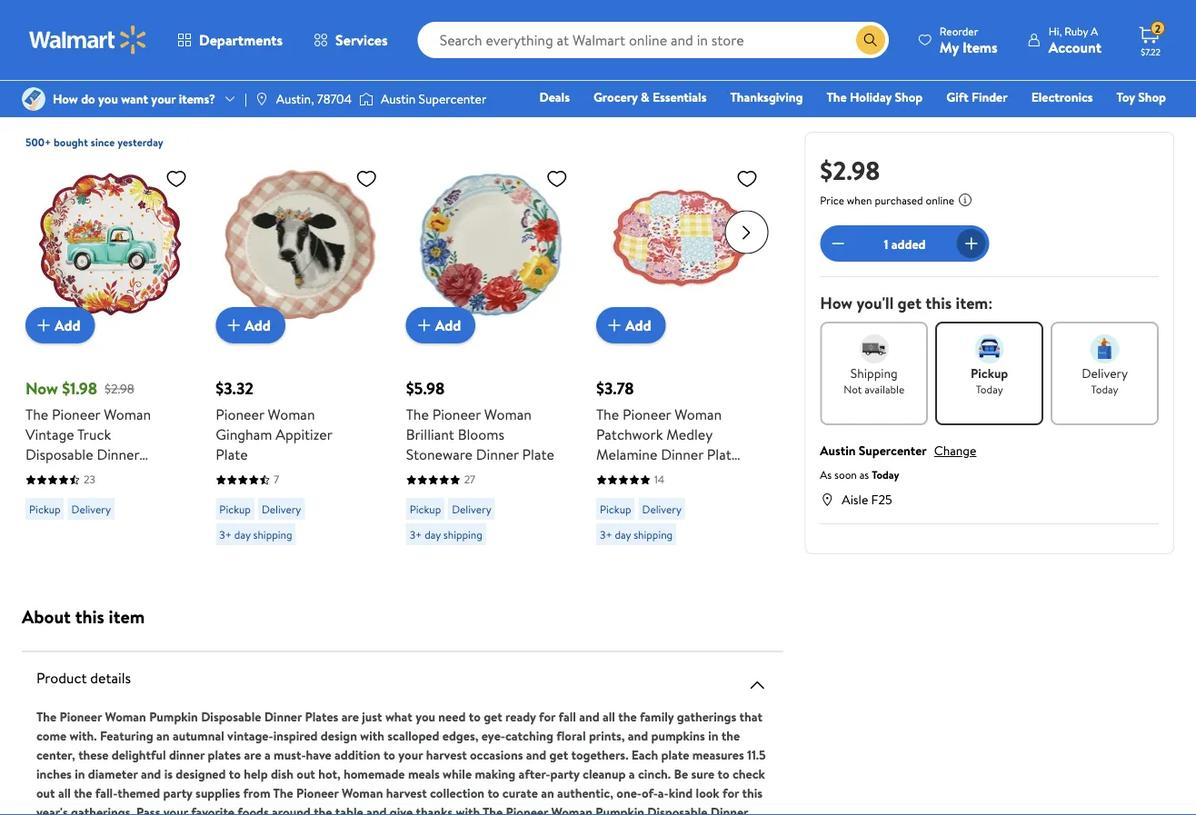 Task type: vqa. For each thing, say whether or not it's contained in the screenshot.
right Shop
yes



Task type: locate. For each thing, give the bounding box(es) containing it.
add for delivery add to cart icon
[[245, 315, 271, 335]]

1 shipping from the left
[[253, 527, 292, 542]]

 image
[[22, 87, 45, 111], [359, 90, 374, 108], [255, 92, 269, 106]]

1 add to cart image from the left
[[33, 314, 55, 336]]

day for $3.32
[[235, 527, 251, 542]]

appitizer
[[276, 424, 332, 444]]

delivery
[[1083, 365, 1129, 382], [71, 501, 111, 517], [262, 501, 301, 517], [452, 501, 492, 517], [643, 501, 682, 517]]

1 3+ from the left
[[220, 527, 232, 542]]

1 horizontal spatial  image
[[255, 92, 269, 106]]

4 add button from the left
[[597, 307, 666, 343]]

price
[[821, 193, 845, 208]]

pickup down gingham
[[220, 501, 251, 517]]

add button
[[25, 307, 95, 343], [216, 307, 286, 343], [406, 307, 476, 343], [597, 307, 666, 343]]

get right you'll
[[898, 292, 922, 315]]

1 horizontal spatial plate
[[523, 444, 555, 464]]

woman up table
[[342, 785, 383, 802]]

1 horizontal spatial pumpkin
[[596, 804, 645, 816]]

intent image for pickup image
[[976, 335, 1005, 364]]

woman down authentic,
[[552, 804, 593, 816]]

all
[[603, 708, 616, 726], [58, 785, 71, 802]]

0 vertical spatial harvest
[[426, 746, 467, 764]]

pass
[[137, 804, 160, 816]]

pioneer down $1.98
[[52, 404, 100, 424]]

2 horizontal spatial today
[[1092, 382, 1119, 397]]

pumpkin down the one-
[[596, 804, 645, 816]]

1 vertical spatial $2.98
[[105, 380, 134, 397]]

1 vertical spatial a
[[629, 765, 635, 783]]

delivery down 14
[[643, 501, 682, 517]]

1 horizontal spatial an
[[541, 785, 555, 802]]

for right look at the right of the page
[[723, 785, 740, 802]]

4 product group from the left
[[597, 123, 766, 553]]

today inside 'austin supercenter change as soon as today'
[[872, 468, 900, 483]]

1 horizontal spatial how
[[821, 292, 853, 315]]

1 vertical spatial disposable
[[201, 708, 261, 726]]

come
[[36, 727, 67, 745]]

your right want
[[151, 90, 176, 108]]

bought left since
[[54, 134, 88, 150]]

product details image
[[747, 675, 769, 697]]

kind
[[669, 785, 693, 802]]

1 horizontal spatial shop
[[1139, 88, 1167, 106]]

you
[[128, 69, 157, 94], [98, 90, 118, 108], [416, 708, 436, 726]]

3+ day shipping down 14
[[600, 527, 673, 542]]

and left give
[[367, 804, 387, 816]]

day
[[235, 527, 251, 542], [425, 527, 441, 542], [615, 527, 632, 542]]

pioneer down "$3.32"
[[216, 404, 264, 424]]

1 vertical spatial with
[[456, 804, 480, 816]]

a
[[265, 746, 271, 764], [629, 765, 635, 783]]

0 horizontal spatial party
[[163, 785, 193, 802]]

3+ for $5.98
[[410, 527, 422, 542]]

product group
[[25, 123, 195, 553], [216, 123, 385, 553], [406, 123, 575, 553], [597, 123, 766, 553]]

1 horizontal spatial all
[[603, 708, 616, 726]]

0 horizontal spatial in
[[75, 765, 85, 783]]

0 vertical spatial how
[[53, 90, 78, 108]]

$5.98 the pioneer woman brilliant blooms stoneware dinner plate
[[406, 377, 555, 464]]

2 day from the left
[[425, 527, 441, 542]]

shop inside the toy shop home
[[1139, 88, 1167, 106]]

grocery & essentials
[[594, 88, 707, 106]]

2 add button from the left
[[216, 307, 286, 343]]

plate down "$3.32"
[[216, 444, 248, 464]]

add to cart image for delivery
[[223, 314, 245, 336]]

2 horizontal spatial 3+
[[600, 527, 613, 542]]

 image left on
[[22, 87, 45, 111]]

add to favorites list, pioneer woman gingham appitizer plate image
[[356, 167, 378, 190]]

0 horizontal spatial bought
[[54, 134, 88, 150]]

pickup down coral
[[600, 501, 632, 517]]

the left table
[[314, 804, 332, 816]]

0 vertical spatial are
[[342, 708, 359, 726]]

each
[[632, 746, 659, 764]]

f25
[[872, 491, 893, 508]]

0 horizontal spatial plate
[[216, 444, 248, 464]]

you up scalloped
[[416, 708, 436, 726]]

1 vertical spatial get
[[484, 708, 503, 726]]

pickup down the plates,
[[29, 501, 61, 517]]

disposable up vintage-
[[201, 708, 261, 726]]

1 vertical spatial austin
[[821, 442, 856, 460]]

what
[[75, 96, 101, 113], [386, 708, 413, 726]]

add to cart image
[[414, 314, 435, 336], [604, 314, 626, 336]]

diameter
[[88, 765, 138, 783]]

supercenter for austin supercenter
[[419, 90, 487, 108]]

woman up plate, at the right bottom
[[675, 404, 722, 424]]

in up measures
[[709, 727, 719, 745]]

1 add button from the left
[[25, 307, 95, 343]]

2 horizontal spatial get
[[898, 292, 922, 315]]

woman up count
[[104, 404, 151, 424]]

plate right blooms
[[523, 444, 555, 464]]

0 vertical spatial supercenter
[[419, 90, 487, 108]]

all up prints,
[[603, 708, 616, 726]]

the left fall-
[[74, 785, 92, 802]]

harvest up while at bottom left
[[426, 746, 467, 764]]

0 horizontal spatial day
[[235, 527, 251, 542]]

add to cart image up $5.98
[[414, 314, 435, 336]]

3+
[[220, 527, 232, 542], [410, 527, 422, 542], [600, 527, 613, 542]]

delivery today
[[1083, 365, 1129, 397]]

2 plate from the left
[[523, 444, 555, 464]]

occasions
[[470, 746, 523, 764]]

add button up $3.78
[[597, 307, 666, 343]]

woman up featuring
[[105, 708, 146, 726]]

your
[[151, 90, 176, 108], [399, 746, 423, 764], [164, 804, 188, 816]]

0 horizontal spatial with
[[360, 727, 385, 745]]

dinner inside the "now $1.98 $2.98 the pioneer woman vintage truck disposable dinner plates, 11.5", 8 count"
[[97, 444, 139, 464]]

0 horizontal spatial shop
[[895, 88, 923, 106]]

bought inside product group
[[54, 134, 88, 150]]

that
[[740, 708, 763, 726]]

must-
[[274, 746, 306, 764]]

0 vertical spatial what
[[75, 96, 101, 113]]

your right pass at left bottom
[[164, 804, 188, 816]]

shop right toy
[[1139, 88, 1167, 106]]

1 day from the left
[[235, 527, 251, 542]]

add up $5.98
[[435, 315, 461, 335]]

the down now
[[25, 404, 48, 424]]

edges,
[[443, 727, 479, 745]]

3+ day shipping for $3.32
[[220, 527, 292, 542]]

party down "is"
[[163, 785, 193, 802]]

harvest
[[426, 746, 467, 764], [386, 785, 427, 802]]

add button for the pioneer woman patchwork medley melamine dinner plate, coral image on the top
[[597, 307, 666, 343]]

0 horizontal spatial  image
[[22, 87, 45, 111]]

the inside the "now $1.98 $2.98 the pioneer woman vintage truck disposable dinner plates, 11.5", 8 count"
[[25, 404, 48, 424]]

the up prints,
[[619, 708, 637, 726]]

2 horizontal spatial shipping
[[634, 527, 673, 542]]

add button for "the pioneer woman vintage truck disposable dinner plates, 11.5", 8 count" 'image'
[[25, 307, 95, 343]]

2 shipping from the left
[[444, 527, 483, 542]]

1 horizontal spatial austin
[[821, 442, 856, 460]]

0 vertical spatial for
[[539, 708, 556, 726]]

0 vertical spatial party
[[551, 765, 580, 783]]

after-
[[519, 765, 551, 783]]

1 horizontal spatial with
[[456, 804, 480, 816]]

2 horizontal spatial you
[[416, 708, 436, 726]]

2 vertical spatial your
[[164, 804, 188, 816]]

plate
[[662, 746, 690, 764]]

3 add button from the left
[[406, 307, 476, 343]]

2 3+ from the left
[[410, 527, 422, 542]]

1 vertical spatial are
[[244, 746, 262, 764]]

1 add to cart image from the left
[[414, 314, 435, 336]]

item
[[109, 604, 145, 629]]

get
[[898, 292, 922, 315], [484, 708, 503, 726], [550, 746, 569, 764]]

fashion
[[892, 114, 934, 131]]

my
[[940, 37, 960, 57]]

give
[[390, 804, 413, 816]]

1 product group from the left
[[25, 123, 195, 553]]

you inside similar items you might like based on what customers bought
[[128, 69, 157, 94]]

details
[[90, 669, 131, 689]]

1 vertical spatial for
[[723, 785, 740, 802]]

0 vertical spatial in
[[709, 727, 719, 745]]

the down $5.98
[[406, 404, 429, 424]]

featuring
[[100, 727, 153, 745]]

1 vertical spatial supercenter
[[859, 442, 928, 460]]

disposable
[[25, 444, 93, 464], [201, 708, 261, 726], [648, 804, 708, 816]]

add to favorites list, the pioneer woman vintage truck disposable dinner plates, 11.5", 8 count image
[[166, 167, 187, 190]]

0 vertical spatial out
[[297, 765, 315, 783]]

today inside delivery today
[[1092, 382, 1119, 397]]

favorite
[[191, 804, 235, 816]]

add for the pioneer woman brilliant blooms stoneware dinner plate image's add to cart image
[[435, 315, 461, 335]]

Walmart Site-Wide search field
[[418, 22, 889, 58]]

curate
[[503, 785, 538, 802]]

3+ day shipping for $5.98
[[410, 527, 483, 542]]

this inside the pioneer woman pumpkin disposable dinner plates are just what you need to get ready for fall and all the family gatherings that come with. featuring an autumnal vintage-inspired design with scalloped edges, eye-catching floral prints, and pumpkins in the center, these delightful dinner plates are a must-have addition to your harvest occasions and get togethers. each plate measures 11.5 inches in diameter and is designed to help dish out hot, homemade meals while making after-party cleanup a cinch. be sure to check out all the fall-themed party supplies from the pioneer woman harvest collection to curate an authentic, one-of-a-kind look for this year's gatherings. pass your favorite foods around the table and give thanks with the pioneer woman pumpkin disposable d
[[743, 785, 763, 802]]

online
[[926, 193, 955, 208]]

2 vertical spatial this
[[743, 785, 763, 802]]

to right need on the bottom
[[469, 708, 481, 726]]

woman right brilliant
[[485, 404, 532, 424]]

add to cart image for the pioneer woman brilliant blooms stoneware dinner plate image
[[414, 314, 435, 336]]

for left fall
[[539, 708, 556, 726]]

austin right 78704 at top left
[[381, 90, 416, 108]]

pioneer inside $3.78 the pioneer woman patchwork medley melamine dinner plate, coral
[[623, 404, 672, 424]]

1 horizontal spatial what
[[386, 708, 413, 726]]

0 horizontal spatial how
[[53, 90, 78, 108]]

1 horizontal spatial 3+ day shipping
[[410, 527, 483, 542]]

add up $3.78
[[626, 315, 652, 335]]

how left "do" on the left top
[[53, 90, 78, 108]]

one-
[[617, 785, 642, 802]]

2 3+ day shipping from the left
[[410, 527, 483, 542]]

woman inside $5.98 the pioneer woman brilliant blooms stoneware dinner plate
[[485, 404, 532, 424]]

the up measures
[[722, 727, 740, 745]]

out up year's
[[36, 785, 55, 802]]

the pioneer woman patchwork medley melamine dinner plate, coral image
[[597, 160, 766, 329]]

and
[[580, 708, 600, 726], [628, 727, 649, 745], [526, 746, 547, 764], [141, 765, 161, 783], [367, 804, 387, 816]]

of-
[[642, 785, 658, 802]]

catching
[[506, 727, 554, 745]]

2 add to cart image from the left
[[223, 314, 245, 336]]

thanksgiving
[[731, 88, 804, 106]]

price when purchased online
[[821, 193, 955, 208]]

1 vertical spatial out
[[36, 785, 55, 802]]

2 product group from the left
[[216, 123, 385, 553]]

this left item
[[75, 604, 104, 629]]

add to favorites list, the pioneer woman patchwork medley melamine dinner plate, coral image
[[737, 167, 759, 190]]

3 shipping from the left
[[634, 527, 673, 542]]

pickup down intent image for pickup
[[971, 365, 1009, 382]]

2 add from the left
[[245, 315, 271, 335]]

0 horizontal spatial a
[[265, 746, 271, 764]]

austin up 'soon'
[[821, 442, 856, 460]]

0 vertical spatial austin
[[381, 90, 416, 108]]

shipping down 7
[[253, 527, 292, 542]]

with
[[360, 727, 385, 745], [456, 804, 480, 816]]

2 add to cart image from the left
[[604, 314, 626, 336]]

1 horizontal spatial day
[[425, 527, 441, 542]]

0 vertical spatial pumpkin
[[149, 708, 198, 726]]

1 horizontal spatial you
[[128, 69, 157, 94]]

add button up "$3.32"
[[216, 307, 286, 343]]

1 vertical spatial what
[[386, 708, 413, 726]]

pioneer down $3.78
[[623, 404, 672, 424]]

might
[[161, 69, 208, 94]]

1 vertical spatial bought
[[54, 134, 88, 150]]

as
[[821, 468, 832, 483]]

1 horizontal spatial supercenter
[[859, 442, 928, 460]]

today for pickup
[[977, 382, 1004, 397]]

3 product group from the left
[[406, 123, 575, 553]]

toy shop home
[[835, 88, 1167, 131]]

1 horizontal spatial bought
[[165, 96, 204, 113]]

add button up $5.98
[[406, 307, 476, 343]]

$2.98 right $1.98
[[105, 380, 134, 397]]

0 horizontal spatial add to cart image
[[414, 314, 435, 336]]

vintage
[[25, 424, 74, 444]]

add to cart image for 23
[[33, 314, 55, 336]]

1 horizontal spatial add to cart image
[[604, 314, 626, 336]]

the pioneer woman vintage truck disposable dinner plates, 11.5", 8 count image
[[25, 160, 195, 329]]

the pioneer woman brilliant blooms stoneware dinner plate image
[[406, 160, 575, 329]]

look
[[696, 785, 720, 802]]

what inside similar items you might like based on what customers bought
[[75, 96, 101, 113]]

add
[[55, 315, 81, 335], [245, 315, 271, 335], [435, 315, 461, 335], [626, 315, 652, 335]]

2 horizontal spatial day
[[615, 527, 632, 542]]

holiday
[[850, 88, 892, 106]]

1 3+ day shipping from the left
[[220, 527, 292, 542]]

3 3+ day shipping from the left
[[600, 527, 673, 542]]

3+ day shipping down 27
[[410, 527, 483, 542]]

1 vertical spatial in
[[75, 765, 85, 783]]

0 horizontal spatial shipping
[[253, 527, 292, 542]]

these
[[78, 746, 109, 764]]

bought down 'might'
[[165, 96, 204, 113]]

add to cart image
[[33, 314, 55, 336], [223, 314, 245, 336]]

today inside pickup today
[[977, 382, 1004, 397]]

austin inside 'austin supercenter change as soon as today'
[[821, 442, 856, 460]]

2 horizontal spatial  image
[[359, 90, 374, 108]]

1 plate from the left
[[216, 444, 248, 464]]

plate
[[216, 444, 248, 464], [523, 444, 555, 464]]

your down scalloped
[[399, 746, 423, 764]]

an down after-
[[541, 785, 555, 802]]

add to favorites list, the pioneer woman brilliant blooms stoneware dinner plate image
[[546, 167, 568, 190]]

the up come
[[36, 708, 57, 726]]

add to cart image up $3.78
[[604, 314, 626, 336]]

a up the one-
[[629, 765, 635, 783]]

supercenter inside 'austin supercenter change as soon as today'
[[859, 442, 928, 460]]

0 horizontal spatial pumpkin
[[149, 708, 198, 726]]

truck
[[77, 424, 111, 444]]

0 horizontal spatial for
[[539, 708, 556, 726]]

thanksgiving link
[[723, 87, 812, 107]]

0 horizontal spatial all
[[58, 785, 71, 802]]

add button up now
[[25, 307, 95, 343]]

pioneer woman gingham appitizer plate image
[[216, 160, 385, 329]]

1 horizontal spatial $2.98
[[821, 152, 881, 188]]

1 add from the left
[[55, 315, 81, 335]]

you for might
[[128, 69, 157, 94]]

to down measures
[[718, 765, 730, 783]]

pumpkin up autumnal on the bottom of page
[[149, 708, 198, 726]]

this left item:
[[926, 292, 953, 315]]

services
[[336, 30, 388, 50]]

shipping for $5.98
[[444, 527, 483, 542]]

1 horizontal spatial 3+
[[410, 527, 422, 542]]

shop up fashion "link"
[[895, 88, 923, 106]]

woman inside $3.78 the pioneer woman patchwork medley melamine dinner plate, coral
[[675, 404, 722, 424]]

3 add from the left
[[435, 315, 461, 335]]

aisle
[[843, 491, 869, 508]]

you inside the pioneer woman pumpkin disposable dinner plates are just what you need to get ready for fall and all the family gatherings that come with. featuring an autumnal vintage-inspired design with scalloped edges, eye-catching floral prints, and pumpkins in the center, these delightful dinner plates are a must-have addition to your harvest occasions and get togethers. each plate measures 11.5 inches in diameter and is designed to help dish out hot, homemade meals while making after-party cleanup a cinch. be sure to check out all the fall-themed party supplies from the pioneer woman harvest collection to curate an authentic, one-of-a-kind look for this year's gatherings. pass your favorite foods around the table and give thanks with the pioneer woman pumpkin disposable d
[[416, 708, 436, 726]]

1 horizontal spatial this
[[743, 785, 763, 802]]

 image for austin, 78704
[[255, 92, 269, 106]]

0 horizontal spatial this
[[75, 604, 104, 629]]

0 vertical spatial an
[[157, 727, 170, 745]]

2 horizontal spatial 3+ day shipping
[[600, 527, 673, 542]]

all up year's
[[58, 785, 71, 802]]

$2.98 up when
[[821, 152, 881, 188]]

1 vertical spatial party
[[163, 785, 193, 802]]

0 vertical spatial bought
[[165, 96, 204, 113]]

woman up 7
[[268, 404, 315, 424]]

the holiday shop link
[[819, 87, 932, 107]]

how do you want your items?
[[53, 90, 216, 108]]

a left must-
[[265, 746, 271, 764]]

this down "check"
[[743, 785, 763, 802]]

add button for the pioneer woman brilliant blooms stoneware dinner plate image
[[406, 307, 476, 343]]

how left you'll
[[821, 292, 853, 315]]

1
[[885, 235, 889, 253]]

 image right 78704 at top left
[[359, 90, 374, 108]]

0 horizontal spatial are
[[244, 746, 262, 764]]

0 vertical spatial disposable
[[25, 444, 93, 464]]

harvest up give
[[386, 785, 427, 802]]

0 horizontal spatial disposable
[[25, 444, 93, 464]]

gatherings
[[677, 708, 737, 726]]

the up home
[[827, 88, 847, 106]]

0 horizontal spatial add to cart image
[[33, 314, 55, 336]]

what right on
[[75, 96, 101, 113]]

purchased
[[875, 193, 924, 208]]

0 horizontal spatial austin
[[381, 90, 416, 108]]

today down intent image for pickup
[[977, 382, 1004, 397]]

add up "$3.32"
[[245, 315, 271, 335]]

you right "do" on the left top
[[98, 90, 118, 108]]

4 add from the left
[[626, 315, 652, 335]]

with down collection
[[456, 804, 480, 816]]

0 horizontal spatial $2.98
[[105, 380, 134, 397]]

plates
[[305, 708, 339, 726]]

1 horizontal spatial shipping
[[444, 527, 483, 542]]

intent image for delivery image
[[1091, 335, 1120, 364]]

1 horizontal spatial add to cart image
[[223, 314, 245, 336]]

design
[[321, 727, 357, 745]]

1 vertical spatial this
[[75, 604, 104, 629]]

disposable down kind
[[648, 804, 708, 816]]

0 vertical spatial with
[[360, 727, 385, 745]]

to left help on the left of the page
[[229, 765, 241, 783]]

get up eye-
[[484, 708, 503, 726]]

add for the pioneer woman patchwork medley melamine dinner plate, coral image on the top's add to cart image
[[626, 315, 652, 335]]

pioneer down $5.98
[[433, 404, 481, 424]]

next slide for similar items you might like list image
[[725, 211, 769, 254]]

2 shop from the left
[[1139, 88, 1167, 106]]

 image for austin supercenter
[[359, 90, 374, 108]]

delivery down intent image for delivery
[[1083, 365, 1129, 382]]

are down vintage-
[[244, 746, 262, 764]]

1 vertical spatial harvest
[[386, 785, 427, 802]]

you up customers
[[128, 69, 157, 94]]

8
[[101, 464, 109, 484]]

do
[[81, 90, 95, 108]]

now $1.98 $2.98 the pioneer woman vintage truck disposable dinner plates, 11.5", 8 count
[[25, 377, 152, 484]]

are
[[342, 708, 359, 726], [244, 746, 262, 764]]

add to cart image up "$3.32"
[[223, 314, 245, 336]]

gift
[[947, 88, 969, 106]]

1 vertical spatial an
[[541, 785, 555, 802]]

0 horizontal spatial you
[[98, 90, 118, 108]]

hi, ruby a account
[[1049, 23, 1102, 57]]



Task type: describe. For each thing, give the bounding box(es) containing it.
electronics link
[[1024, 87, 1102, 107]]

3 3+ from the left
[[600, 527, 613, 542]]

 image for how do you want your items?
[[22, 87, 45, 111]]

inches
[[36, 765, 72, 783]]

1 horizontal spatial are
[[342, 708, 359, 726]]

medley
[[667, 424, 713, 444]]

items?
[[179, 90, 216, 108]]

shipping for $3.32
[[253, 527, 292, 542]]

pioneer up with.
[[60, 708, 102, 726]]

soon
[[835, 468, 858, 483]]

cleanup
[[583, 765, 626, 783]]

account
[[1049, 37, 1102, 57]]

based
[[22, 96, 55, 113]]

ruby
[[1065, 23, 1089, 39]]

product group containing $5.98
[[406, 123, 575, 553]]

decrease quantity the pioneer woman pumpkin disposable dinner plates, 11.5", 8 count, current quantity 1 image
[[828, 233, 850, 255]]

the down 'curate'
[[483, 804, 503, 816]]

similar
[[22, 69, 76, 94]]

pioneer inside $5.98 the pioneer woman brilliant blooms stoneware dinner plate
[[433, 404, 481, 424]]

and left "is"
[[141, 765, 161, 783]]

austin,
[[276, 90, 314, 108]]

the inside $3.78 the pioneer woman patchwork medley melamine dinner plate, coral
[[597, 404, 620, 424]]

debit
[[1058, 114, 1089, 131]]

dinner inside $3.78 the pioneer woman patchwork medley melamine dinner plate, coral
[[661, 444, 704, 464]]

what inside the pioneer woman pumpkin disposable dinner plates are just what you need to get ready for fall and all the family gatherings that come with. featuring an autumnal vintage-inspired design with scalloped edges, eye-catching floral prints, and pumpkins in the center, these delightful dinner plates are a must-have addition to your harvest occasions and get togethers. each plate measures 11.5 inches in diameter and is designed to help dish out hot, homemade meals while making after-party cleanup a cinch. be sure to check out all the fall-themed party supplies from the pioneer woman harvest collection to curate an authentic, one-of-a-kind look for this year's gatherings. pass your favorite foods around the table and give thanks with the pioneer woman pumpkin disposable d
[[386, 708, 413, 726]]

how for how you'll get this item:
[[821, 292, 853, 315]]

3+ for $3.32
[[220, 527, 232, 542]]

2 horizontal spatial disposable
[[648, 804, 708, 816]]

to down the making
[[488, 785, 500, 802]]

pickup down stoneware
[[410, 501, 441, 517]]

homemade
[[344, 765, 405, 783]]

coral
[[597, 464, 631, 484]]

reorder my items
[[940, 23, 998, 57]]

woman inside $3.32 pioneer woman gingham appitizer plate
[[268, 404, 315, 424]]

to up homemade
[[384, 746, 396, 764]]

from
[[243, 785, 271, 802]]

11.5
[[748, 746, 767, 764]]

essentials
[[653, 88, 707, 106]]

since
[[91, 134, 115, 150]]

fall
[[559, 708, 577, 726]]

27
[[464, 472, 476, 487]]

3 day from the left
[[615, 527, 632, 542]]

plates
[[208, 746, 241, 764]]

|
[[245, 90, 247, 108]]

1 horizontal spatial out
[[297, 765, 315, 783]]

fashion link
[[883, 113, 942, 132]]

dinner inside $5.98 the pioneer woman brilliant blooms stoneware dinner plate
[[476, 444, 519, 464]]

1 vertical spatial your
[[399, 746, 423, 764]]

$3.78
[[597, 377, 635, 400]]

delivery down 23 at the left
[[71, 501, 111, 517]]

dinner inside the pioneer woman pumpkin disposable dinner plates are just what you need to get ready for fall and all the family gatherings that come with. featuring an autumnal vintage-inspired design with scalloped edges, eye-catching floral prints, and pumpkins in the center, these delightful dinner plates are a must-have addition to your harvest occasions and get togethers. each plate measures 11.5 inches in diameter and is designed to help dish out hot, homemade meals while making after-party cleanup a cinch. be sure to check out all the fall-themed party supplies from the pioneer woman harvest collection to curate an authentic, one-of-a-kind look for this year's gatherings. pass your favorite foods around the table and give thanks with the pioneer woman pumpkin disposable d
[[264, 708, 302, 726]]

increase quantity the pioneer woman pumpkin disposable dinner plates, 11.5", 8 count, current quantity 1 image
[[961, 233, 983, 255]]

gingham
[[216, 424, 272, 444]]

14
[[655, 472, 665, 487]]

delivery down 7
[[262, 501, 301, 517]]

brilliant
[[406, 424, 455, 444]]

blooms
[[458, 424, 505, 444]]

items
[[80, 69, 124, 94]]

plate inside $3.32 pioneer woman gingham appitizer plate
[[216, 444, 248, 464]]

bought inside similar items you might like based on what customers bought
[[165, 96, 204, 113]]

&
[[641, 88, 650, 106]]

with.
[[70, 727, 97, 745]]

togethers.
[[572, 746, 629, 764]]

not
[[844, 382, 863, 397]]

austin, 78704
[[276, 90, 352, 108]]

0 vertical spatial get
[[898, 292, 922, 315]]

while
[[443, 765, 472, 783]]

about this item
[[22, 604, 145, 629]]

eye-
[[482, 727, 506, 745]]

a
[[1092, 23, 1099, 39]]

the pioneer woman pumpkin disposable dinner plates are just what you need to get ready for fall and all the family gatherings that come with. featuring an autumnal vintage-inspired design with scalloped edges, eye-catching floral prints, and pumpkins in the center, these delightful dinner plates are a must-have addition to your harvest occasions and get togethers. each plate measures 11.5 inches in diameter and is designed to help dish out hot, homemade meals while making after-party cleanup a cinch. be sure to check out all the fall-themed party supplies from the pioneer woman harvest collection to curate an authentic, one-of-a-kind look for this year's gatherings. pass your favorite foods around the table and give thanks with the pioneer woman pumpkin disposable d
[[36, 708, 767, 816]]

$2.98 inside the "now $1.98 $2.98 the pioneer woman vintage truck disposable dinner plates, 11.5", 8 count"
[[105, 380, 134, 397]]

11.5",
[[71, 464, 97, 484]]

vintage-
[[227, 727, 273, 745]]

shipping
[[851, 365, 898, 382]]

gift finder link
[[939, 87, 1017, 107]]

plates,
[[25, 464, 67, 484]]

one debit link
[[1019, 113, 1097, 132]]

thanks
[[416, 804, 453, 816]]

plate inside $5.98 the pioneer woman brilliant blooms stoneware dinner plate
[[523, 444, 555, 464]]

supercenter for austin supercenter change as soon as today
[[859, 442, 928, 460]]

pioneer inside $3.32 pioneer woman gingham appitizer plate
[[216, 404, 264, 424]]

pumpkins
[[652, 727, 706, 745]]

today for delivery
[[1092, 382, 1119, 397]]

0 vertical spatial a
[[265, 746, 271, 764]]

austin for austin supercenter change as soon as today
[[821, 442, 856, 460]]

woman inside the "now $1.98 $2.98 the pioneer woman vintage truck disposable dinner plates, 11.5", 8 count"
[[104, 404, 151, 424]]

austin supercenter
[[381, 90, 487, 108]]

patchwork
[[597, 424, 663, 444]]

grocery
[[594, 88, 638, 106]]

7
[[274, 472, 280, 487]]

product group containing $3.78
[[597, 123, 766, 553]]

measures
[[693, 746, 745, 764]]

1 horizontal spatial in
[[709, 727, 719, 745]]

intent image for shipping image
[[860, 335, 889, 364]]

help
[[244, 765, 268, 783]]

the inside $5.98 the pioneer woman brilliant blooms stoneware dinner plate
[[406, 404, 429, 424]]

gift finder
[[947, 88, 1008, 106]]

delivery down 27
[[452, 501, 492, 517]]

day for $5.98
[[425, 527, 441, 542]]

product group containing now $1.98
[[25, 123, 195, 553]]

1 horizontal spatial disposable
[[201, 708, 261, 726]]

delightful
[[112, 746, 166, 764]]

making
[[475, 765, 516, 783]]

aisle f25
[[843, 491, 893, 508]]

pioneer down hot,
[[297, 785, 339, 802]]

1 horizontal spatial for
[[723, 785, 740, 802]]

pioneer down 'curate'
[[506, 804, 549, 816]]

you for want
[[98, 90, 118, 108]]

toy
[[1117, 88, 1136, 106]]

and right fall
[[580, 708, 600, 726]]

just
[[362, 708, 382, 726]]

around
[[272, 804, 311, 816]]

added
[[892, 235, 926, 253]]

legal information image
[[959, 193, 973, 207]]

1 shop from the left
[[895, 88, 923, 106]]

0 vertical spatial all
[[603, 708, 616, 726]]

23
[[84, 472, 95, 487]]

inspired
[[273, 727, 318, 745]]

stoneware
[[406, 444, 473, 464]]

shipping not available
[[844, 365, 905, 397]]

pioneer inside the "now $1.98 $2.98 the pioneer woman vintage truck disposable dinner plates, 11.5", 8 count"
[[52, 404, 100, 424]]

0 horizontal spatial out
[[36, 785, 55, 802]]

and up each
[[628, 727, 649, 745]]

$3.78 the pioneer woman patchwork medley melamine dinner plate, coral
[[597, 377, 743, 484]]

500+ bought since yesterday
[[25, 134, 164, 150]]

$3.32
[[216, 377, 254, 400]]

walmart image
[[29, 25, 147, 55]]

the up around
[[273, 785, 294, 802]]

prints,
[[589, 727, 625, 745]]

now
[[25, 377, 58, 400]]

0 horizontal spatial get
[[484, 708, 503, 726]]

0 horizontal spatial an
[[157, 727, 170, 745]]

add button for pioneer woman gingham appitizer plate image
[[216, 307, 286, 343]]

floral
[[557, 727, 586, 745]]

registry link
[[949, 113, 1012, 132]]

available
[[865, 382, 905, 397]]

is
[[164, 765, 173, 783]]

search icon image
[[864, 33, 878, 47]]

austin for austin supercenter
[[381, 90, 416, 108]]

year's
[[36, 804, 68, 816]]

0 vertical spatial your
[[151, 90, 176, 108]]

as
[[860, 468, 870, 483]]

austin supercenter change as soon as today
[[821, 442, 977, 483]]

scalloped
[[388, 727, 440, 745]]

items
[[963, 37, 998, 57]]

you'll
[[857, 292, 894, 315]]

add to cart image for the pioneer woman patchwork medley melamine dinner plate, coral image on the top
[[604, 314, 626, 336]]

product group containing $3.32
[[216, 123, 385, 553]]

add for add to cart icon for 23
[[55, 315, 81, 335]]

disposable inside the "now $1.98 $2.98 the pioneer woman vintage truck disposable dinner plates, 11.5", 8 count"
[[25, 444, 93, 464]]

fall-
[[95, 785, 118, 802]]

1 horizontal spatial party
[[551, 765, 580, 783]]

finder
[[972, 88, 1008, 106]]

2 horizontal spatial this
[[926, 292, 953, 315]]

how for how do you want your items?
[[53, 90, 78, 108]]

1 vertical spatial all
[[58, 785, 71, 802]]

and up after-
[[526, 746, 547, 764]]

1 horizontal spatial get
[[550, 746, 569, 764]]

1 horizontal spatial a
[[629, 765, 635, 783]]

Search search field
[[418, 22, 889, 58]]

want
[[121, 90, 148, 108]]

1 vertical spatial pumpkin
[[596, 804, 645, 816]]

designed
[[176, 765, 226, 783]]

change button
[[935, 442, 977, 460]]



